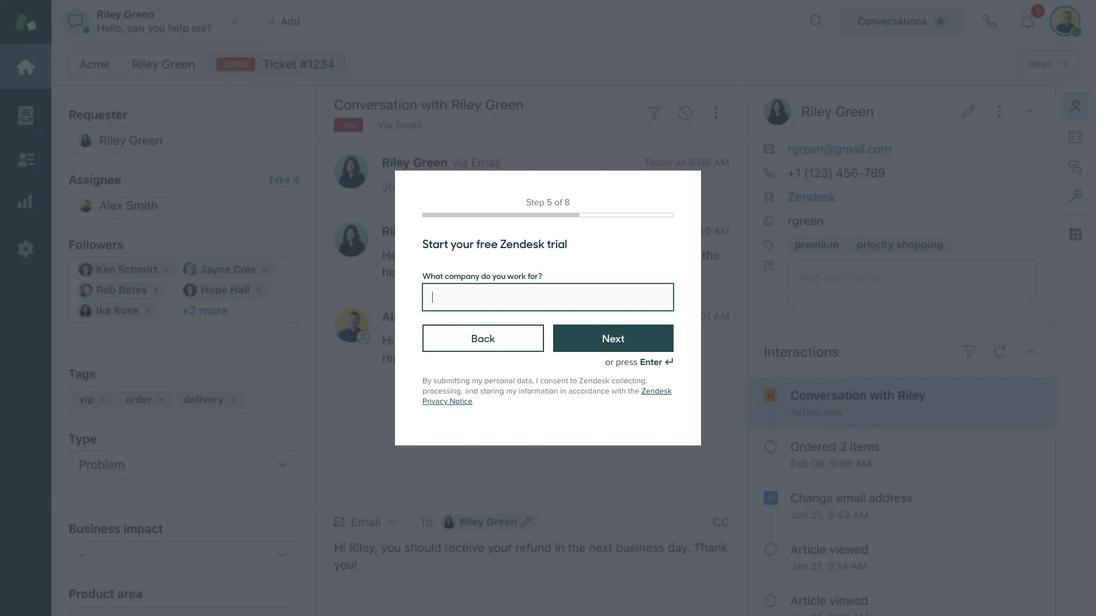 Task type: describe. For each thing, give the bounding box(es) containing it.
start
[[422, 235, 448, 252]]

in
[[560, 387, 566, 396]]

by
[[422, 376, 431, 386]]

notice
[[450, 397, 472, 406]]

personal
[[484, 376, 515, 386]]

back
[[471, 331, 495, 345]]

collecting,
[[612, 376, 647, 386]]

company
[[445, 270, 480, 281]]

enter
[[640, 357, 662, 368]]

submitting
[[433, 376, 470, 386]]

i
[[536, 376, 538, 386]]

of
[[555, 197, 562, 208]]

by submitting my personal data, i consent to zendesk collecting, processing, and storing my information in accordance with the
[[422, 376, 647, 396]]

press
[[616, 357, 638, 368]]

processing,
[[422, 387, 463, 396]]

1 horizontal spatial my
[[506, 387, 517, 396]]

zendesk privacy notice
[[422, 387, 672, 406]]

and
[[465, 387, 478, 396]]

for?
[[528, 270, 542, 281]]

zendesk privacy notice link
[[422, 387, 672, 406]]

free
[[476, 235, 498, 252]]

0 vertical spatial my
[[472, 376, 482, 386]]

data,
[[517, 376, 534, 386]]

enter image
[[665, 358, 674, 367]]



Task type: locate. For each thing, give the bounding box(es) containing it.
my
[[472, 376, 482, 386], [506, 387, 517, 396]]

zendesk inside zendesk privacy notice
[[641, 387, 672, 396]]

8
[[565, 197, 570, 208]]

the
[[628, 387, 639, 396]]

consent
[[540, 376, 568, 386]]

trial
[[547, 235, 567, 252]]

5
[[547, 197, 552, 208]]

What company do you work for? text field
[[422, 284, 674, 311]]

zendesk right the
[[641, 387, 672, 396]]

product ui image
[[0, 0, 1096, 617]]

information
[[519, 387, 558, 396]]

storing
[[480, 387, 504, 396]]

0 vertical spatial zendesk
[[500, 235, 545, 252]]

zendesk up the work
[[500, 235, 545, 252]]

1 vertical spatial zendesk
[[579, 376, 610, 386]]

or
[[605, 357, 614, 368]]

1 vertical spatial my
[[506, 387, 517, 396]]

next button
[[553, 325, 674, 352]]

start your free zendesk trial
[[422, 235, 567, 252]]

with
[[612, 387, 626, 396]]

my down personal
[[506, 387, 517, 396]]

what company do you work for?
[[422, 270, 542, 281]]

1 horizontal spatial zendesk
[[579, 376, 610, 386]]

or press enter
[[605, 357, 662, 368]]

zendesk inside 'by submitting my personal data, i consent to zendesk collecting, processing, and storing my information in accordance with the'
[[579, 376, 610, 386]]

next
[[602, 331, 625, 345]]

my up and
[[472, 376, 482, 386]]

do
[[481, 270, 491, 281]]

2 vertical spatial zendesk
[[641, 387, 672, 396]]

back button
[[422, 325, 544, 352]]

step 5 of 8
[[526, 197, 570, 208]]

.
[[472, 397, 474, 406]]

privacy
[[422, 397, 448, 406]]

0 horizontal spatial zendesk
[[500, 235, 545, 252]]

your
[[450, 235, 474, 252]]

to
[[570, 376, 577, 386]]

zendesk
[[500, 235, 545, 252], [579, 376, 610, 386], [641, 387, 672, 396]]

0 horizontal spatial my
[[472, 376, 482, 386]]

accordance
[[568, 387, 609, 396]]

2 horizontal spatial zendesk
[[641, 387, 672, 396]]

work
[[507, 270, 526, 281]]

step
[[526, 197, 544, 208]]

you
[[492, 270, 506, 281]]

what
[[422, 270, 443, 281]]

zendesk up accordance
[[579, 376, 610, 386]]



Task type: vqa. For each thing, say whether or not it's contained in the screenshot.
right Zendesk
yes



